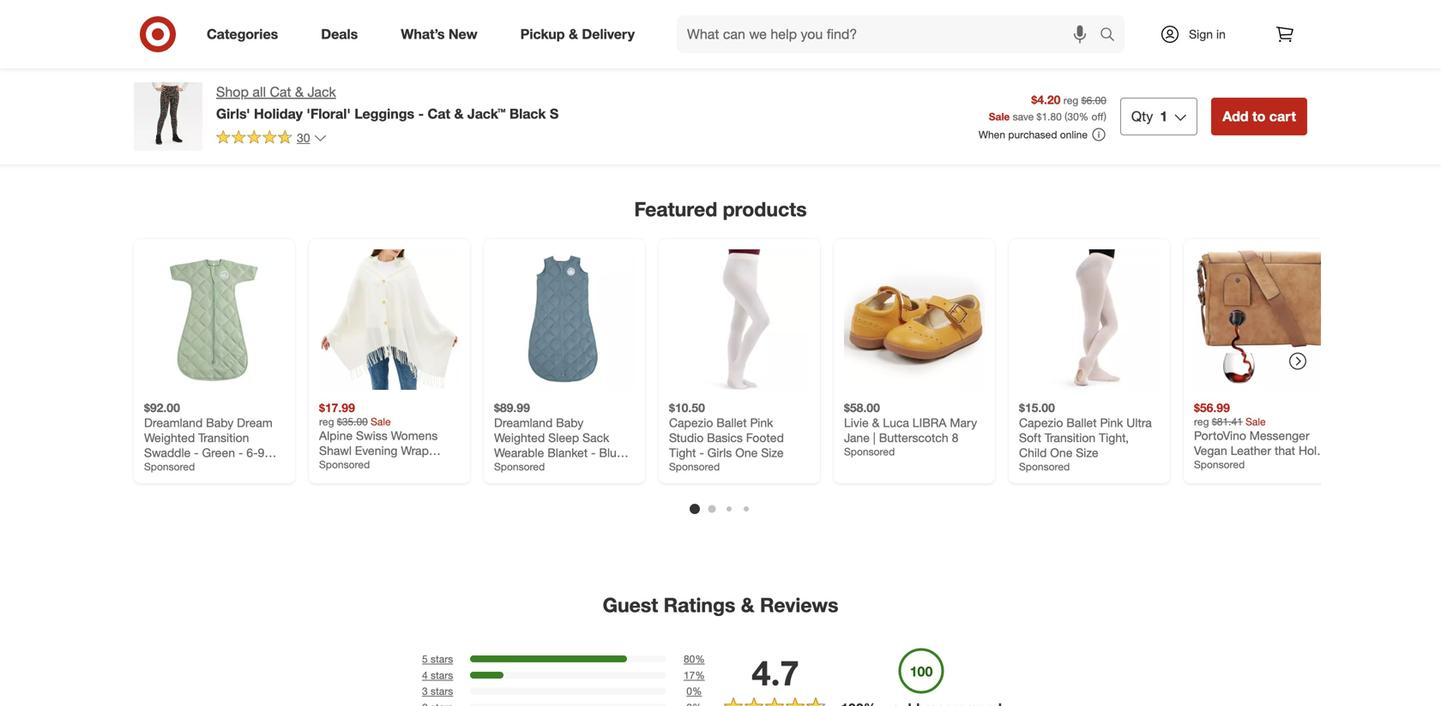 Task type: vqa. For each thing, say whether or not it's contained in the screenshot.
LED inside the $15.00 18" Pre-Lit Battery Operated LED Flocked Glitter Mini Artificial Christmas Tree White Lights - Wondershop™
no



Task type: locate. For each thing, give the bounding box(es) containing it.
% down 17 %
[[692, 686, 702, 698]]

reg inside $56.99 reg $81.41 sale
[[1194, 416, 1209, 428]]

reg up (
[[1064, 94, 1079, 107]]

0 horizontal spatial weighted
[[144, 431, 195, 446]]

1 ballet from the left
[[717, 416, 747, 431]]

transition left the 9 at left
[[198, 431, 249, 446]]

black
[[510, 105, 546, 122]]

sale inside $17.99 reg $35.00 sale
[[371, 416, 391, 428]]

pink
[[750, 416, 773, 431], [1100, 416, 1123, 431]]

dreamland inside $89.99 dreamland baby weighted sleep sack wearable blanket - blue - m
[[494, 416, 553, 431]]

$15.00 capezio ballet pink ultra soft transition tight, child one size sponsored
[[1019, 401, 1152, 473]]

0 horizontal spatial dreamland
[[144, 416, 203, 431]]

portovino messenger vegan leather that holds and pours 2 bottles of wine, camel image
[[1194, 250, 1335, 390]]

reg inside $4.20 reg $6.00 sale save $ 1.80 ( 30 % off )
[[1064, 94, 1079, 107]]

0 horizontal spatial one
[[735, 446, 758, 461]]

- left green
[[194, 446, 199, 461]]

ballet left 'tight,'
[[1067, 416, 1097, 431]]

holiday
[[254, 105, 303, 122]]

&
[[569, 26, 578, 43], [295, 84, 304, 100], [454, 105, 464, 122], [872, 416, 880, 431], [741, 594, 755, 618]]

dreamland inside "$92.00 dreamland baby dream weighted transition swaddle - green - 6-9 months"
[[144, 416, 203, 431]]

baby up blanket
[[556, 416, 584, 431]]

0 horizontal spatial pink
[[750, 416, 773, 431]]

user image by @itsmecourtneycullen image
[[326, 0, 518, 152]]

% for 80 %
[[695, 653, 705, 666]]

size left 'tight,'
[[1076, 446, 1099, 461]]

to
[[1253, 108, 1266, 125]]

sponsored inside $58.00 livie & luca libra mary jane | butterscotch 8 sponsored
[[844, 446, 895, 458]]

pickup
[[520, 26, 565, 43]]

0 horizontal spatial reg
[[319, 416, 334, 428]]

sponsored left blanket
[[494, 461, 545, 473]]

pink inside $10.50 capezio ballet pink studio basics footed tight - girls one size sponsored
[[750, 416, 773, 431]]

stars down 4 stars
[[431, 686, 453, 698]]

capezio inside $10.50 capezio ballet pink studio basics footed tight - girls one size sponsored
[[669, 416, 713, 431]]

30 up online
[[1068, 110, 1079, 123]]

1 size from the left
[[761, 446, 784, 461]]

sponsored down $81.41
[[1194, 458, 1245, 471]]

sale
[[989, 110, 1010, 123], [371, 416, 391, 428], [1246, 416, 1266, 428]]

tight,
[[1099, 431, 1129, 446]]

2 vertical spatial stars
[[431, 686, 453, 698]]

dreamland baby weighted sleep sack wearable blanket - blue - m image
[[494, 250, 635, 390]]

ballet inside $10.50 capezio ballet pink studio basics footed tight - girls one size sponsored
[[717, 416, 747, 431]]

1 horizontal spatial size
[[1076, 446, 1099, 461]]

0 horizontal spatial size
[[761, 446, 784, 461]]

size right basics
[[761, 446, 784, 461]]

% up 17 %
[[695, 653, 705, 666]]

0 vertical spatial 30
[[1068, 110, 1079, 123]]

sale up when on the right of page
[[989, 110, 1010, 123]]

1 horizontal spatial weighted
[[494, 431, 545, 446]]

0 horizontal spatial transition
[[198, 431, 249, 446]]

2 size from the left
[[1076, 446, 1099, 461]]

1 baby from the left
[[206, 416, 234, 431]]

dreamland for $92.00
[[144, 416, 203, 431]]

1 pink from the left
[[750, 416, 773, 431]]

1
[[1160, 108, 1168, 125]]

qty 1
[[1132, 108, 1168, 125]]

ballet up girls on the bottom of page
[[717, 416, 747, 431]]

$56.99
[[1194, 401, 1230, 416]]

2 baby from the left
[[556, 416, 584, 431]]

alpine swiss womens shawl evening wrap pashmina large scarf fringe cape cream image
[[319, 250, 460, 390]]

capezio inside $15.00 capezio ballet pink ultra soft transition tight, child one size sponsored
[[1019, 416, 1063, 431]]

1 horizontal spatial transition
[[1045, 431, 1096, 446]]

2 capezio from the left
[[1019, 416, 1063, 431]]

- left 6-
[[238, 446, 243, 461]]

capezio for soft
[[1019, 416, 1063, 431]]

size inside $10.50 capezio ballet pink studio basics footed tight - girls one size sponsored
[[761, 446, 784, 461]]

1 horizontal spatial reg
[[1064, 94, 1079, 107]]

sale inside $56.99 reg $81.41 sale
[[1246, 416, 1266, 428]]

deals
[[321, 26, 358, 43]]

baby inside $89.99 dreamland baby weighted sleep sack wearable blanket - blue - m
[[556, 416, 584, 431]]

1 horizontal spatial baby
[[556, 416, 584, 431]]

- right blue
[[627, 446, 631, 461]]

sponsored down $35.00
[[319, 458, 370, 471]]

s
[[550, 105, 559, 122]]

30
[[1068, 110, 1079, 123], [297, 130, 310, 145]]

cat right all
[[270, 84, 291, 100]]

1 horizontal spatial ballet
[[1067, 416, 1097, 431]]

sponsored down livie
[[844, 446, 895, 458]]

$10.50 capezio ballet pink studio basics footed tight - girls one size sponsored
[[669, 401, 784, 473]]

sleep
[[548, 431, 579, 446]]

1 vertical spatial cat
[[428, 105, 450, 122]]

luca
[[883, 416, 909, 431]]

transition
[[198, 431, 249, 446], [1045, 431, 1096, 446]]

2 pink from the left
[[1100, 416, 1123, 431]]

pickup & delivery
[[520, 26, 635, 43]]

|
[[873, 431, 876, 446]]

2 one from the left
[[1050, 446, 1073, 461]]

dreamland up wearable
[[494, 416, 553, 431]]

weighted up months
[[144, 431, 195, 446]]

1 weighted from the left
[[144, 431, 195, 446]]

one right child
[[1050, 446, 1073, 461]]

& inside $58.00 livie & luca libra mary jane | butterscotch 8 sponsored
[[872, 416, 880, 431]]

pink left ultra
[[1100, 416, 1123, 431]]

in
[[1217, 27, 1226, 42]]

sign in
[[1189, 27, 1226, 42]]

& left the 'jack™'
[[454, 105, 464, 122]]

2 horizontal spatial reg
[[1194, 416, 1209, 428]]

ballet for transition
[[1067, 416, 1097, 431]]

mary
[[950, 416, 977, 431]]

soft
[[1019, 431, 1042, 446]]

child
[[1019, 446, 1047, 461]]

- right leggings
[[418, 105, 424, 122]]

1 vertical spatial 30
[[297, 130, 310, 145]]

pink inside $15.00 capezio ballet pink ultra soft transition tight, child one size sponsored
[[1100, 416, 1123, 431]]

dreamland up swaddle
[[144, 416, 203, 431]]

1 vertical spatial stars
[[431, 669, 453, 682]]

stars for 3 stars
[[431, 686, 453, 698]]

0 horizontal spatial ballet
[[717, 416, 747, 431]]

swaddle
[[144, 446, 191, 461]]

1 one from the left
[[735, 446, 758, 461]]

stars up 4 stars
[[431, 653, 453, 666]]

'floral'
[[307, 105, 351, 122]]

3 stars from the top
[[431, 686, 453, 698]]

reg left $81.41
[[1194, 416, 1209, 428]]

sponsored
[[844, 446, 895, 458], [319, 458, 370, 471], [1194, 458, 1245, 471], [144, 461, 195, 473], [494, 461, 545, 473], [669, 461, 720, 473], [1019, 461, 1070, 473]]

3 stars
[[422, 686, 453, 698]]

1 horizontal spatial dreamland
[[494, 416, 553, 431]]

2 ballet from the left
[[1067, 416, 1097, 431]]

1 horizontal spatial one
[[1050, 446, 1073, 461]]

baby for sack
[[556, 416, 584, 431]]

jane
[[844, 431, 870, 446]]

What can we help you find? suggestions appear below search field
[[677, 15, 1104, 53]]

0 vertical spatial stars
[[431, 653, 453, 666]]

1 stars from the top
[[431, 653, 453, 666]]

% down 80 %
[[695, 669, 705, 682]]

transition right soft
[[1045, 431, 1096, 446]]

cat
[[270, 84, 291, 100], [428, 105, 450, 122]]

1 horizontal spatial pink
[[1100, 416, 1123, 431]]

one
[[735, 446, 758, 461], [1050, 446, 1073, 461]]

1 dreamland from the left
[[144, 416, 203, 431]]

capezio up tight
[[669, 416, 713, 431]]

2 transition from the left
[[1045, 431, 1096, 446]]

weighted inside "$92.00 dreamland baby dream weighted transition swaddle - green - 6-9 months"
[[144, 431, 195, 446]]

baby inside "$92.00 dreamland baby dream weighted transition swaddle - green - 6-9 months"
[[206, 416, 234, 431]]

ballet
[[717, 416, 747, 431], [1067, 416, 1097, 431]]

- left girls on the bottom of page
[[699, 446, 704, 461]]

online
[[1060, 128, 1088, 141]]

0 horizontal spatial capezio
[[669, 416, 713, 431]]

(
[[1065, 110, 1068, 123]]

1 capezio from the left
[[669, 416, 713, 431]]

2 horizontal spatial sale
[[1246, 416, 1266, 428]]

30 down 'floral'
[[297, 130, 310, 145]]

capezio up child
[[1019, 416, 1063, 431]]

2 stars from the top
[[431, 669, 453, 682]]

cat left the 'jack™'
[[428, 105, 450, 122]]

stars
[[431, 653, 453, 666], [431, 669, 453, 682], [431, 686, 453, 698]]

1 transition from the left
[[198, 431, 249, 446]]

size
[[761, 446, 784, 461], [1076, 446, 1099, 461]]

weighted down $89.99
[[494, 431, 545, 446]]

sponsored down studio in the left bottom of the page
[[669, 461, 720, 473]]

save
[[1013, 110, 1034, 123]]

1 horizontal spatial capezio
[[1019, 416, 1063, 431]]

% left off
[[1079, 110, 1089, 123]]

1 horizontal spatial sale
[[989, 110, 1010, 123]]

purchased
[[1008, 128, 1057, 141]]

sponsored down soft
[[1019, 461, 1070, 473]]

new
[[449, 26, 478, 43]]

baby up green
[[206, 416, 234, 431]]

sale right $35.00
[[371, 416, 391, 428]]

0 vertical spatial cat
[[270, 84, 291, 100]]

stars up 3 stars
[[431, 669, 453, 682]]

image of girls' holiday 'floral' leggings - cat & jack™ black s image
[[134, 82, 202, 151]]

4 stars
[[422, 669, 453, 682]]

0 horizontal spatial cat
[[270, 84, 291, 100]]

tight
[[669, 446, 696, 461]]

add
[[1223, 108, 1249, 125]]

shop all cat & jack girls' holiday 'floral' leggings - cat & jack™ black s
[[216, 84, 559, 122]]

ballet inside $15.00 capezio ballet pink ultra soft transition tight, child one size sponsored
[[1067, 416, 1097, 431]]

sale inside $4.20 reg $6.00 sale save $ 1.80 ( 30 % off )
[[989, 110, 1010, 123]]

%
[[1079, 110, 1089, 123], [695, 653, 705, 666], [695, 669, 705, 682], [692, 686, 702, 698]]

reg inside $17.99 reg $35.00 sale
[[319, 416, 334, 428]]

reg for $17.99
[[319, 416, 334, 428]]

0 horizontal spatial sale
[[371, 416, 391, 428]]

transition inside "$92.00 dreamland baby dream weighted transition swaddle - green - 6-9 months"
[[198, 431, 249, 446]]

sale for $17.99
[[371, 416, 391, 428]]

0 horizontal spatial baby
[[206, 416, 234, 431]]

reg left $35.00
[[319, 416, 334, 428]]

2 weighted from the left
[[494, 431, 545, 446]]

delivery
[[582, 26, 635, 43]]

& right livie
[[872, 416, 880, 431]]

girls'
[[216, 105, 250, 122]]

0 %
[[687, 686, 702, 698]]

sale right $81.41
[[1246, 416, 1266, 428]]

2 dreamland from the left
[[494, 416, 553, 431]]

shop
[[216, 84, 249, 100]]

user image by @papioftwo image
[[738, 0, 930, 152]]

$
[[1037, 110, 1042, 123]]

livie & luca libra mary jane | butterscotch 8 image
[[844, 250, 985, 390]]

1.80
[[1042, 110, 1062, 123]]

one right girls on the bottom of page
[[735, 446, 758, 461]]

dreamland
[[144, 416, 203, 431], [494, 416, 553, 431]]

pink right basics
[[750, 416, 773, 431]]

products
[[723, 197, 807, 221]]

one inside $15.00 capezio ballet pink ultra soft transition tight, child one size sponsored
[[1050, 446, 1073, 461]]

1 horizontal spatial 30
[[1068, 110, 1079, 123]]

$35.00
[[337, 416, 368, 428]]

green
[[202, 446, 235, 461]]

3
[[422, 686, 428, 698]]



Task type: describe. For each thing, give the bounding box(es) containing it.
jack™
[[467, 105, 506, 122]]

search button
[[1092, 15, 1133, 57]]

deals link
[[306, 15, 379, 53]]

m
[[494, 461, 505, 476]]

user image by @jennybooth image
[[532, 0, 724, 152]]

ratings
[[664, 594, 736, 618]]

categories link
[[192, 15, 300, 53]]

dreamland for $89.99
[[494, 416, 553, 431]]

% for 0 %
[[692, 686, 702, 698]]

what's new
[[401, 26, 478, 43]]

$92.00
[[144, 401, 180, 416]]

- inside $10.50 capezio ballet pink studio basics footed tight - girls one size sponsored
[[699, 446, 704, 461]]

guest ratings & reviews
[[603, 594, 839, 618]]

% inside $4.20 reg $6.00 sale save $ 1.80 ( 30 % off )
[[1079, 110, 1089, 123]]

what's
[[401, 26, 445, 43]]

4.7
[[752, 653, 799, 695]]

capezio ballet pink ultra soft transition tight, child one size image
[[1019, 250, 1160, 390]]

$81.41
[[1212, 416, 1243, 428]]

$89.99
[[494, 401, 530, 416]]

when
[[979, 128, 1006, 141]]

17 %
[[684, 669, 705, 682]]

sale for $56.99
[[1246, 416, 1266, 428]]

reg for $56.99
[[1194, 416, 1209, 428]]

guest
[[603, 594, 658, 618]]

all
[[253, 84, 266, 100]]

$6.00
[[1082, 94, 1107, 107]]

add to cart
[[1223, 108, 1296, 125]]

$4.20
[[1032, 92, 1061, 107]]

sponsored left green
[[144, 461, 195, 473]]

sack
[[583, 431, 609, 446]]

girls
[[708, 446, 732, 461]]

& right pickup in the top of the page
[[569, 26, 578, 43]]

sponsored inside $15.00 capezio ballet pink ultra soft transition tight, child one size sponsored
[[1019, 461, 1070, 473]]

$4.20 reg $6.00 sale save $ 1.80 ( 30 % off )
[[989, 92, 1107, 123]]

footed
[[746, 431, 784, 446]]

$10.50
[[669, 401, 705, 416]]

30 inside $4.20 reg $6.00 sale save $ 1.80 ( 30 % off )
[[1068, 110, 1079, 123]]

stars for 5 stars
[[431, 653, 453, 666]]

4
[[422, 669, 428, 682]]

libra
[[913, 416, 947, 431]]

reg for $4.20
[[1064, 94, 1079, 107]]

% for 17 %
[[695, 669, 705, 682]]

sponsored inside $10.50 capezio ballet pink studio basics footed tight - girls one size sponsored
[[669, 461, 720, 473]]

$17.99
[[319, 401, 355, 416]]

add to cart button
[[1212, 98, 1307, 136]]

sign
[[1189, 27, 1213, 42]]

$56.99 reg $81.41 sale
[[1194, 401, 1266, 428]]

8
[[952, 431, 959, 446]]

featured products
[[634, 197, 807, 221]]

pink for transition
[[1100, 416, 1123, 431]]

ultra
[[1127, 416, 1152, 431]]

search
[[1092, 28, 1133, 44]]

when purchased online
[[979, 128, 1088, 141]]

months
[[144, 461, 185, 476]]

30 link
[[216, 129, 327, 149]]

$58.00 livie & luca libra mary jane | butterscotch 8 sponsored
[[844, 401, 977, 458]]

$15.00
[[1019, 401, 1055, 416]]

0 horizontal spatial 30
[[297, 130, 310, 145]]

what's new link
[[386, 15, 499, 53]]

dreamland baby dream weighted transition swaddle - green - 6-9 months image
[[144, 250, 285, 390]]

jack
[[308, 84, 336, 100]]

size inside $15.00 capezio ballet pink ultra soft transition tight, child one size sponsored
[[1076, 446, 1099, 461]]

pickup & delivery link
[[506, 15, 656, 53]]

- inside shop all cat & jack girls' holiday 'floral' leggings - cat & jack™ black s
[[418, 105, 424, 122]]

capezio ballet pink studio basics footed tight - girls one size image
[[669, 250, 810, 390]]

$92.00 dreamland baby dream weighted transition swaddle - green - 6-9 months
[[144, 401, 273, 476]]

5
[[422, 653, 428, 666]]

categories
[[207, 26, 278, 43]]

1 horizontal spatial cat
[[428, 105, 450, 122]]

& left jack
[[295, 84, 304, 100]]

stars for 4 stars
[[431, 669, 453, 682]]

$58.00
[[844, 401, 880, 416]]

leggings
[[355, 105, 414, 122]]

baby for transition
[[206, 416, 234, 431]]

& right the ratings
[[741, 594, 755, 618]]

17
[[684, 669, 695, 682]]

blue
[[599, 446, 623, 461]]

- left blue
[[591, 446, 596, 461]]

blanket
[[548, 446, 588, 461]]

6-
[[246, 446, 258, 461]]

dream
[[237, 416, 273, 431]]

featured
[[634, 197, 717, 221]]

0
[[687, 686, 692, 698]]

transition inside $15.00 capezio ballet pink ultra soft transition tight, child one size sponsored
[[1045, 431, 1096, 446]]

butterscotch
[[879, 431, 949, 446]]

ballet for footed
[[717, 416, 747, 431]]

sign in link
[[1145, 15, 1253, 53]]

sale for $4.20
[[989, 110, 1010, 123]]

weighted inside $89.99 dreamland baby weighted sleep sack wearable blanket - blue - m
[[494, 431, 545, 446]]

user image by @hollygreene4142 image
[[120, 0, 312, 152]]

one inside $10.50 capezio ballet pink studio basics footed tight - girls one size sponsored
[[735, 446, 758, 461]]

livie
[[844, 416, 869, 431]]

80 %
[[684, 653, 705, 666]]

$89.99 dreamland baby weighted sleep sack wearable blanket - blue - m
[[494, 401, 631, 476]]

capezio for basics
[[669, 416, 713, 431]]

9
[[258, 446, 265, 461]]

5 stars
[[422, 653, 453, 666]]

80
[[684, 653, 695, 666]]

basics
[[707, 431, 743, 446]]

wearable
[[494, 446, 544, 461]]

cart
[[1270, 108, 1296, 125]]

qty
[[1132, 108, 1153, 125]]

studio
[[669, 431, 704, 446]]

pink for footed
[[750, 416, 773, 431]]

reviews
[[760, 594, 839, 618]]



